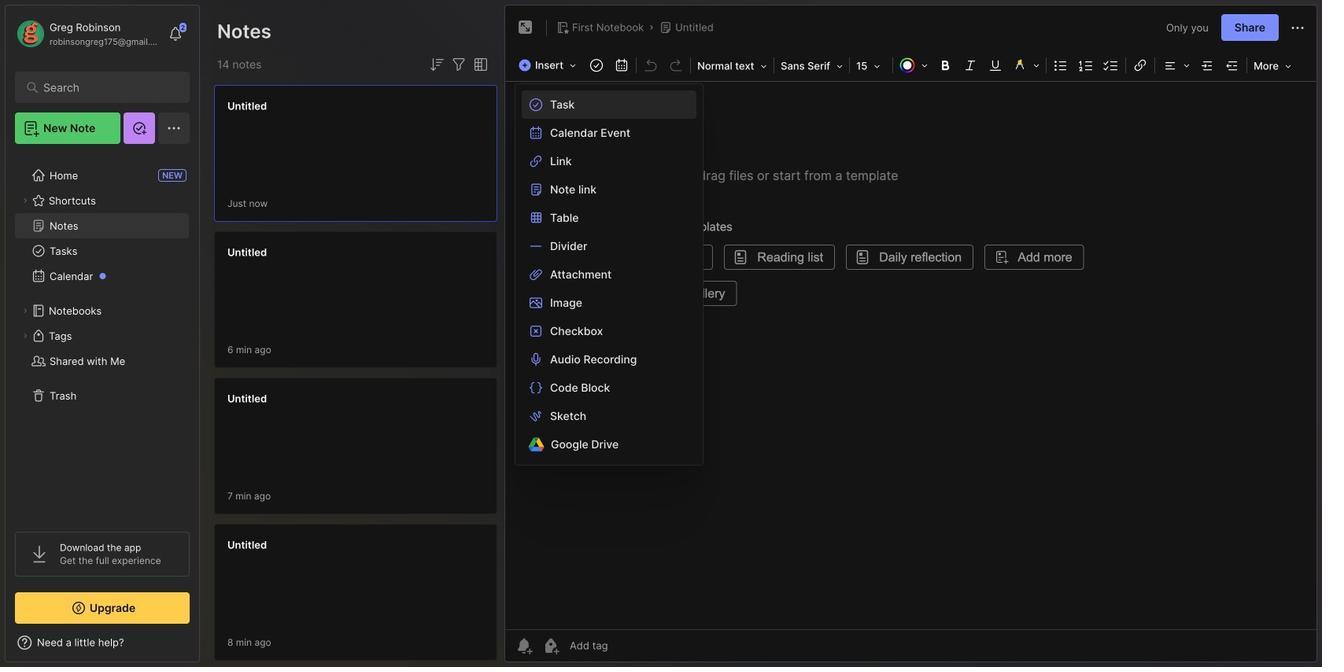Task type: describe. For each thing, give the bounding box(es) containing it.
Add tag field
[[568, 639, 687, 653]]

expand tags image
[[20, 331, 30, 341]]

note window element
[[505, 5, 1318, 667]]

add tag image
[[542, 637, 561, 656]]

underline image
[[985, 54, 1007, 76]]

Insert field
[[515, 54, 584, 76]]

Highlight field
[[1009, 54, 1045, 76]]

none search field inside 'main' element
[[43, 78, 169, 97]]

expand note image
[[516, 18, 535, 37]]

Sort options field
[[427, 55, 446, 74]]

WHAT'S NEW field
[[6, 631, 199, 656]]

View options field
[[468, 55, 490, 74]]

dropdown list menu
[[516, 91, 703, 459]]

checklist image
[[1101, 54, 1123, 76]]

Font family field
[[776, 55, 848, 77]]

add filters image
[[450, 55, 468, 74]]

task image
[[586, 54, 608, 76]]

Note Editor text field
[[505, 81, 1317, 630]]

click to collapse image
[[199, 638, 211, 657]]

italic image
[[960, 54, 982, 76]]

outdent image
[[1222, 54, 1244, 76]]

tree inside 'main' element
[[6, 154, 199, 518]]

Account field
[[15, 18, 161, 50]]



Task type: locate. For each thing, give the bounding box(es) containing it.
insert link image
[[1130, 54, 1152, 76]]

More field
[[1250, 55, 1297, 77]]

main element
[[0, 0, 205, 668]]

calendar event image
[[611, 54, 633, 76]]

Search text field
[[43, 80, 169, 95]]

Alignment field
[[1157, 54, 1195, 76]]

tree
[[6, 154, 199, 518]]

bold image
[[935, 54, 957, 76]]

Font size field
[[852, 55, 891, 77]]

expand notebooks image
[[20, 306, 30, 316]]

More actions field
[[1289, 18, 1308, 37]]

numbered list image
[[1076, 54, 1098, 76]]

add a reminder image
[[515, 637, 534, 656]]

more actions image
[[1289, 19, 1308, 37]]

Add filters field
[[450, 55, 468, 74]]

Font color field
[[895, 54, 933, 76]]

None search field
[[43, 78, 169, 97]]

indent image
[[1197, 54, 1219, 76]]

bulleted list image
[[1050, 54, 1072, 76]]

Heading level field
[[693, 55, 772, 77]]



Task type: vqa. For each thing, say whether or not it's contained in the screenshot.
"Documents" "tab"
no



